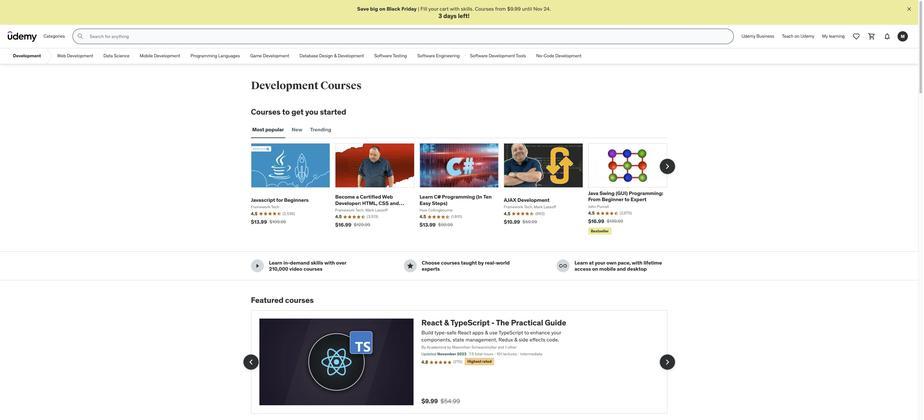 Task type: vqa. For each thing, say whether or not it's contained in the screenshot.
Submit search icon
yes



Task type: locate. For each thing, give the bounding box(es) containing it.
0 horizontal spatial web
[[57, 53, 66, 59]]

2 horizontal spatial on
[[795, 33, 800, 39]]

& left side
[[515, 337, 518, 344]]

learn left in-
[[269, 260, 282, 266]]

schwarzmüller
[[472, 345, 497, 350]]

1 vertical spatial by
[[447, 345, 451, 350]]

2 next image from the top
[[663, 358, 673, 368]]

state
[[453, 337, 465, 344]]

1 horizontal spatial typescript
[[499, 330, 523, 336]]

your inside learn at your own pace, with lifetime access on mobile and desktop
[[595, 260, 606, 266]]

react
[[422, 318, 443, 328], [458, 330, 471, 336]]

featured courses
[[251, 296, 314, 306]]

and left 1
[[498, 345, 504, 350]]

1 vertical spatial and
[[617, 266, 626, 273]]

$9.99 left the until
[[507, 5, 521, 12]]

1 horizontal spatial web
[[382, 194, 393, 200]]

carousel element
[[251, 143, 675, 237], [243, 311, 675, 414]]

courses right video
[[304, 266, 323, 273]]

2 horizontal spatial with
[[632, 260, 643, 266]]

0 horizontal spatial react
[[422, 318, 443, 328]]

use
[[490, 330, 498, 336]]

1 vertical spatial on
[[795, 33, 800, 39]]

1 vertical spatial typescript
[[499, 330, 523, 336]]

with
[[450, 5, 460, 12], [324, 260, 335, 266], [632, 260, 643, 266]]

learn left at
[[575, 260, 588, 266]]

beginners
[[284, 197, 309, 203]]

software
[[374, 53, 392, 59], [418, 53, 435, 59], [470, 53, 488, 59]]

beginner
[[602, 196, 624, 203]]

by up november
[[447, 345, 451, 350]]

2 software from the left
[[418, 53, 435, 59]]

learn inside learn at your own pace, with lifetime access on mobile and desktop
[[575, 260, 588, 266]]

medium image
[[559, 263, 567, 270]]

0 vertical spatial and
[[390, 200, 399, 207]]

1 software from the left
[[374, 53, 392, 59]]

web development
[[57, 53, 93, 59]]

to up side
[[525, 330, 529, 336]]

learn for learn in-demand skills with over 210,000 video courses
[[269, 260, 282, 266]]

java swing (gui) programming: from beginner to expert
[[588, 190, 664, 203]]

1 next image from the top
[[663, 162, 673, 172]]

arrow pointing to subcategory menu links image
[[46, 48, 52, 64]]

1 horizontal spatial courses
[[321, 79, 362, 93]]

highest
[[468, 360, 482, 365]]

1 horizontal spatial and
[[498, 345, 504, 350]]

1 vertical spatial next image
[[663, 358, 673, 368]]

and inside learn at your own pace, with lifetime access on mobile and desktop
[[617, 266, 626, 273]]

2 horizontal spatial and
[[617, 266, 626, 273]]

programming inside "link"
[[191, 53, 217, 59]]

2 horizontal spatial courses
[[475, 5, 494, 12]]

next image
[[663, 162, 673, 172], [663, 358, 673, 368]]

submit search image
[[77, 33, 85, 40]]

2 vertical spatial on
[[592, 266, 599, 273]]

0 horizontal spatial udemy
[[742, 33, 756, 39]]

web inside become a certified web developer: html, css and javascript
[[382, 194, 393, 200]]

&
[[334, 53, 337, 59], [444, 318, 449, 328], [485, 330, 488, 336], [515, 337, 518, 344]]

0 horizontal spatial with
[[324, 260, 335, 266]]

taught
[[461, 260, 477, 266]]

cart
[[440, 5, 449, 12]]

1 horizontal spatial learn
[[420, 194, 433, 200]]

other
[[508, 345, 517, 350]]

game development
[[250, 53, 289, 59]]

skills.
[[461, 5, 474, 12]]

ten
[[483, 194, 492, 200]]

languages
[[218, 53, 240, 59]]

0 vertical spatial programming
[[191, 53, 217, 59]]

your right fill at the left top of the page
[[429, 5, 439, 12]]

on right teach at the right top
[[795, 33, 800, 39]]

and inside react & typescript - the practical guide build type-safe react apps & use typescript to enhance your components, state management, redux & side effects code. by academind by maximilian schwarzmüller and 1 other
[[498, 345, 504, 350]]

until
[[522, 5, 532, 12]]

programming languages
[[191, 53, 240, 59]]

0 vertical spatial to
[[282, 107, 290, 117]]

1 horizontal spatial software
[[418, 53, 435, 59]]

0 vertical spatial carousel element
[[251, 143, 675, 237]]

0 vertical spatial web
[[57, 53, 66, 59]]

1 horizontal spatial udemy
[[801, 33, 815, 39]]

apps
[[473, 330, 484, 336]]

udemy left business
[[742, 33, 756, 39]]

close image
[[906, 6, 913, 12]]

my
[[823, 33, 828, 39]]

1 horizontal spatial on
[[592, 266, 599, 273]]

your inside save big on black friday | fill your cart with skills. courses from $9.99 until nov 24. 3 days left!
[[429, 5, 439, 12]]

teach on udemy
[[782, 33, 815, 39]]

0 horizontal spatial to
[[282, 107, 290, 117]]

development right code
[[556, 53, 582, 59]]

0 vertical spatial courses
[[475, 5, 494, 12]]

0 horizontal spatial $9.99
[[422, 398, 438, 406]]

courses left from
[[475, 5, 494, 12]]

programming:
[[629, 190, 664, 197]]

0 horizontal spatial by
[[447, 345, 451, 350]]

mobile development link
[[135, 48, 185, 64]]

medium image left experts
[[406, 263, 414, 270]]

a
[[356, 194, 359, 200]]

courses up most popular
[[251, 107, 281, 117]]

your up code.
[[552, 330, 561, 336]]

expert
[[631, 196, 647, 203]]

your right at
[[595, 260, 606, 266]]

1 horizontal spatial your
[[552, 330, 561, 336]]

learn at your own pace, with lifetime access on mobile and desktop
[[575, 260, 662, 273]]

2 horizontal spatial your
[[595, 260, 606, 266]]

development right the ajax
[[518, 197, 550, 203]]

with left over
[[324, 260, 335, 266]]

on inside save big on black friday | fill your cart with skills. courses from $9.99 until nov 24. 3 days left!
[[379, 5, 386, 12]]

programming left '(in'
[[442, 194, 475, 200]]

web right certified
[[382, 194, 393, 200]]

learn in-demand skills with over 210,000 video courses
[[269, 260, 346, 273]]

1 vertical spatial courses
[[321, 79, 362, 93]]

courses inside save big on black friday | fill your cart with skills. courses from $9.99 until nov 24. 3 days left!
[[475, 5, 494, 12]]

code.
[[547, 337, 559, 344]]

$9.99 left '$54.99'
[[422, 398, 438, 406]]

programming languages link
[[185, 48, 245, 64]]

1 horizontal spatial react
[[458, 330, 471, 336]]

$9.99 inside carousel element
[[422, 398, 438, 406]]

software left testing on the top of page
[[374, 53, 392, 59]]

learn left c#
[[420, 194, 433, 200]]

$9.99 inside save big on black friday | fill your cart with skills. courses from $9.99 until nov 24. 3 days left!
[[507, 5, 521, 12]]

& right the design
[[334, 53, 337, 59]]

typescript up apps at the right bottom of the page
[[451, 318, 490, 328]]

courses inside learn in-demand skills with over 210,000 video courses
[[304, 266, 323, 273]]

pace,
[[618, 260, 631, 266]]

2 horizontal spatial learn
[[575, 260, 588, 266]]

software for software development tools
[[470, 53, 488, 59]]

1 horizontal spatial with
[[450, 5, 460, 12]]

development link
[[8, 48, 46, 64]]

intermediate
[[521, 352, 543, 357]]

0 vertical spatial next image
[[663, 162, 673, 172]]

trending button
[[309, 122, 333, 138]]

0 horizontal spatial medium image
[[254, 263, 261, 270]]

most
[[252, 127, 264, 133]]

react up build
[[422, 318, 443, 328]]

software right engineering
[[470, 53, 488, 59]]

1 vertical spatial programming
[[442, 194, 475, 200]]

courses left "taught"
[[441, 260, 460, 266]]

learn c# programming (in ten easy steps) link
[[420, 194, 492, 207]]

1 horizontal spatial $9.99
[[507, 5, 521, 12]]

software engineering link
[[412, 48, 465, 64]]

software for software testing
[[374, 53, 392, 59]]

0 horizontal spatial your
[[429, 5, 439, 12]]

and inside become a certified web developer: html, css and javascript
[[390, 200, 399, 207]]

most popular
[[252, 127, 284, 133]]

2 vertical spatial your
[[552, 330, 561, 336]]

0 vertical spatial on
[[379, 5, 386, 12]]

1 vertical spatial your
[[595, 260, 606, 266]]

0 vertical spatial your
[[429, 5, 439, 12]]

& up safe
[[444, 318, 449, 328]]

c#
[[434, 194, 441, 200]]

started
[[320, 107, 346, 117]]

0 horizontal spatial learn
[[269, 260, 282, 266]]

learn for learn c# programming (in ten easy steps)
[[420, 194, 433, 200]]

1 medium image from the left
[[254, 263, 261, 270]]

on right big
[[379, 5, 386, 12]]

updated november 2023
[[422, 352, 467, 357]]

0 horizontal spatial typescript
[[451, 318, 490, 328]]

udemy left my on the top of page
[[801, 33, 815, 39]]

to left get
[[282, 107, 290, 117]]

& left use
[[485, 330, 488, 336]]

desktop
[[627, 266, 647, 273]]

software left engineering
[[418, 53, 435, 59]]

development down udemy image
[[13, 53, 41, 59]]

and
[[390, 200, 399, 207], [617, 266, 626, 273], [498, 345, 504, 350]]

1 horizontal spatial by
[[478, 260, 484, 266]]

trending
[[310, 127, 331, 133]]

courses inside choose courses taught by real-world experts
[[441, 260, 460, 266]]

101
[[497, 352, 502, 357]]

type-
[[435, 330, 447, 336]]

no-code development
[[537, 53, 582, 59]]

mobile development
[[140, 53, 180, 59]]

1 vertical spatial web
[[382, 194, 393, 200]]

development right the design
[[338, 53, 364, 59]]

developer:
[[335, 200, 361, 207]]

2 horizontal spatial to
[[625, 196, 630, 203]]

choose courses taught by real-world experts
[[422, 260, 510, 273]]

for
[[276, 197, 283, 203]]

wishlist image
[[853, 33, 861, 40]]

0 horizontal spatial software
[[374, 53, 392, 59]]

0 horizontal spatial courses
[[251, 107, 281, 117]]

code
[[544, 53, 555, 59]]

and right own on the bottom right of page
[[617, 266, 626, 273]]

by inside react & typescript - the practical guide build type-safe react apps & use typescript to enhance your components, state management, redux & side effects code. by academind by maximilian schwarzmüller and 1 other
[[447, 345, 451, 350]]

courses down video
[[285, 296, 314, 306]]

become a certified web developer: html, css and javascript link
[[335, 194, 404, 213]]

2 vertical spatial and
[[498, 345, 504, 350]]

Search for anything text field
[[88, 31, 726, 42]]

1 horizontal spatial programming
[[442, 194, 475, 200]]

1 horizontal spatial to
[[525, 330, 529, 336]]

ajax
[[504, 197, 517, 203]]

at
[[589, 260, 594, 266]]

with up days
[[450, 5, 460, 12]]

2 horizontal spatial software
[[470, 53, 488, 59]]

(in
[[476, 194, 483, 200]]

game development link
[[245, 48, 294, 64]]

0 horizontal spatial on
[[379, 5, 386, 12]]

css
[[379, 200, 389, 207]]

notifications image
[[884, 33, 892, 40]]

from
[[588, 196, 601, 203]]

7.5 total hours
[[469, 352, 494, 357]]

build
[[422, 330, 434, 336]]

you
[[305, 107, 318, 117]]

get
[[292, 107, 304, 117]]

to left expert
[[625, 196, 630, 203]]

1 vertical spatial $9.99
[[422, 398, 438, 406]]

2 medium image from the left
[[406, 263, 414, 270]]

2 vertical spatial to
[[525, 330, 529, 336]]

react up "state"
[[458, 330, 471, 336]]

learn inside learn in-demand skills with over 210,000 video courses
[[269, 260, 282, 266]]

and right 'css'
[[390, 200, 399, 207]]

courses
[[475, 5, 494, 12], [321, 79, 362, 93], [251, 107, 281, 117]]

programming left languages
[[191, 53, 217, 59]]

on left mobile
[[592, 266, 599, 273]]

0 horizontal spatial and
[[390, 200, 399, 207]]

web right arrow pointing to subcategory menu links image
[[57, 53, 66, 59]]

steps)
[[432, 200, 448, 207]]

courses up started
[[321, 79, 362, 93]]

with right "pace,"
[[632, 260, 643, 266]]

highest rated
[[468, 360, 492, 365]]

0 vertical spatial $9.99
[[507, 5, 521, 12]]

software development tools
[[470, 53, 526, 59]]

components,
[[422, 337, 452, 344]]

medium image left 210,000
[[254, 263, 261, 270]]

by left real-
[[478, 260, 484, 266]]

0 vertical spatial react
[[422, 318, 443, 328]]

left!
[[458, 12, 470, 20]]

typescript up redux at the right bottom of the page
[[499, 330, 523, 336]]

data
[[104, 53, 113, 59]]

0 vertical spatial by
[[478, 260, 484, 266]]

video
[[289, 266, 303, 273]]

1 vertical spatial carousel element
[[243, 311, 675, 414]]

1 vertical spatial to
[[625, 196, 630, 203]]

3 software from the left
[[470, 53, 488, 59]]

medium image
[[254, 263, 261, 270], [406, 263, 414, 270]]

1 horizontal spatial medium image
[[406, 263, 414, 270]]

0 horizontal spatial programming
[[191, 53, 217, 59]]

programming
[[191, 53, 217, 59], [442, 194, 475, 200]]

learn inside learn c# programming (in ten easy steps)
[[420, 194, 433, 200]]



Task type: describe. For each thing, give the bounding box(es) containing it.
effects
[[530, 337, 546, 344]]

on inside learn at your own pace, with lifetime access on mobile and desktop
[[592, 266, 599, 273]]

access
[[575, 266, 591, 273]]

world
[[496, 260, 510, 266]]

become a certified web developer: html, css and javascript
[[335, 194, 399, 213]]

guide
[[545, 318, 567, 328]]

from
[[495, 5, 506, 12]]

java swing (gui) programming: from beginner to expert link
[[588, 190, 664, 203]]

with inside save big on black friday | fill your cart with skills. courses from $9.99 until nov 24. 3 days left!
[[450, 5, 460, 12]]

to inside react & typescript - the practical guide build type-safe react apps & use typescript to enhance your components, state management, redux & side effects code. by academind by maximilian schwarzmüller and 1 other
[[525, 330, 529, 336]]

the
[[496, 318, 510, 328]]

updated
[[422, 352, 437, 357]]

1 udemy from the left
[[742, 33, 756, 39]]

most popular button
[[251, 122, 285, 138]]

own
[[607, 260, 617, 266]]

mobile
[[600, 266, 616, 273]]

database
[[300, 53, 318, 59]]

learn c# programming (in ten easy steps)
[[420, 194, 492, 207]]

nov
[[534, 5, 543, 12]]

3
[[439, 12, 442, 20]]

safe
[[447, 330, 457, 336]]

carousel element containing react & typescript - the practical guide
[[243, 311, 675, 414]]

programming inside learn c# programming (in ten easy steps)
[[442, 194, 475, 200]]

software testing
[[374, 53, 407, 59]]

by inside choose courses taught by real-world experts
[[478, 260, 484, 266]]

engineering
[[436, 53, 460, 59]]

lifetime
[[644, 260, 662, 266]]

redux
[[499, 337, 513, 344]]

certified
[[360, 194, 381, 200]]

your inside react & typescript - the practical guide build type-safe react apps & use typescript to enhance your components, state management, redux & side effects code. by academind by maximilian schwarzmüller and 1 other
[[552, 330, 561, 336]]

black
[[387, 5, 401, 12]]

ajax development link
[[504, 197, 550, 203]]

no-code development link
[[531, 48, 587, 64]]

react & typescript - the practical guide build type-safe react apps & use typescript to enhance your components, state management, redux & side effects code. by academind by maximilian schwarzmüller and 1 other
[[422, 318, 567, 350]]

carousel element containing java swing (gui) programming: from beginner to expert
[[251, 143, 675, 237]]

easy
[[420, 200, 431, 207]]

categories button
[[40, 29, 69, 44]]

2023
[[457, 352, 467, 357]]

medium image for choose
[[406, 263, 414, 270]]

shopping cart with 0 items image
[[868, 33, 876, 40]]

courses for choose courses taught by real-world experts
[[441, 260, 460, 266]]

development up get
[[251, 79, 319, 93]]

software development tools link
[[465, 48, 531, 64]]

$9.99 $54.99
[[422, 398, 460, 406]]

development down submit search icon
[[67, 53, 93, 59]]

enhance
[[531, 330, 550, 336]]

friday
[[402, 5, 417, 12]]

2 vertical spatial courses
[[251, 107, 281, 117]]

popular
[[265, 127, 284, 133]]

1
[[505, 345, 507, 350]]

with inside learn in-demand skills with over 210,000 video courses
[[324, 260, 335, 266]]

academind
[[427, 345, 446, 350]]

4.8
[[422, 360, 428, 366]]

development right game
[[263, 53, 289, 59]]

real-
[[485, 260, 496, 266]]

javascript
[[251, 197, 275, 203]]

with inside learn at your own pace, with lifetime access on mobile and desktop
[[632, 260, 643, 266]]

database design & development link
[[294, 48, 369, 64]]

development left tools
[[489, 53, 515, 59]]

software for software engineering
[[418, 53, 435, 59]]

courses for featured courses
[[285, 296, 314, 306]]

categories
[[44, 33, 65, 39]]

choose
[[422, 260, 440, 266]]

design
[[319, 53, 333, 59]]

to inside the java swing (gui) programming: from beginner to expert
[[625, 196, 630, 203]]

skills
[[311, 260, 323, 266]]

mobile
[[140, 53, 153, 59]]

software engineering
[[418, 53, 460, 59]]

javascript
[[335, 206, 360, 213]]

side
[[519, 337, 529, 344]]

101 lectures
[[497, 352, 517, 357]]

tools
[[516, 53, 526, 59]]

in-
[[284, 260, 290, 266]]

udemy image
[[8, 31, 37, 42]]

java
[[588, 190, 599, 197]]

days
[[444, 12, 457, 20]]

|
[[418, 5, 419, 12]]

science
[[114, 53, 130, 59]]

my learning link
[[819, 29, 849, 44]]

featured
[[251, 296, 284, 306]]

by
[[422, 345, 426, 350]]

udemy business
[[742, 33, 775, 39]]

management,
[[466, 337, 498, 344]]

business
[[757, 33, 775, 39]]

(270)
[[453, 360, 462, 365]]

testing
[[393, 53, 407, 59]]

database design & development
[[300, 53, 364, 59]]

2 udemy from the left
[[801, 33, 815, 39]]

medium image for learn
[[254, 263, 261, 270]]

previous image
[[246, 358, 256, 368]]

big
[[370, 5, 378, 12]]

0 vertical spatial typescript
[[451, 318, 490, 328]]

total
[[475, 352, 483, 357]]

november
[[438, 352, 456, 357]]

1 vertical spatial react
[[458, 330, 471, 336]]

game
[[250, 53, 262, 59]]

7.5
[[469, 352, 474, 357]]

udemy business link
[[738, 29, 779, 44]]

learn for learn at your own pace, with lifetime access on mobile and desktop
[[575, 260, 588, 266]]

experts
[[422, 266, 440, 273]]

javascript for beginners
[[251, 197, 309, 203]]

data science link
[[98, 48, 135, 64]]

development right 'mobile'
[[154, 53, 180, 59]]

-
[[492, 318, 495, 328]]



